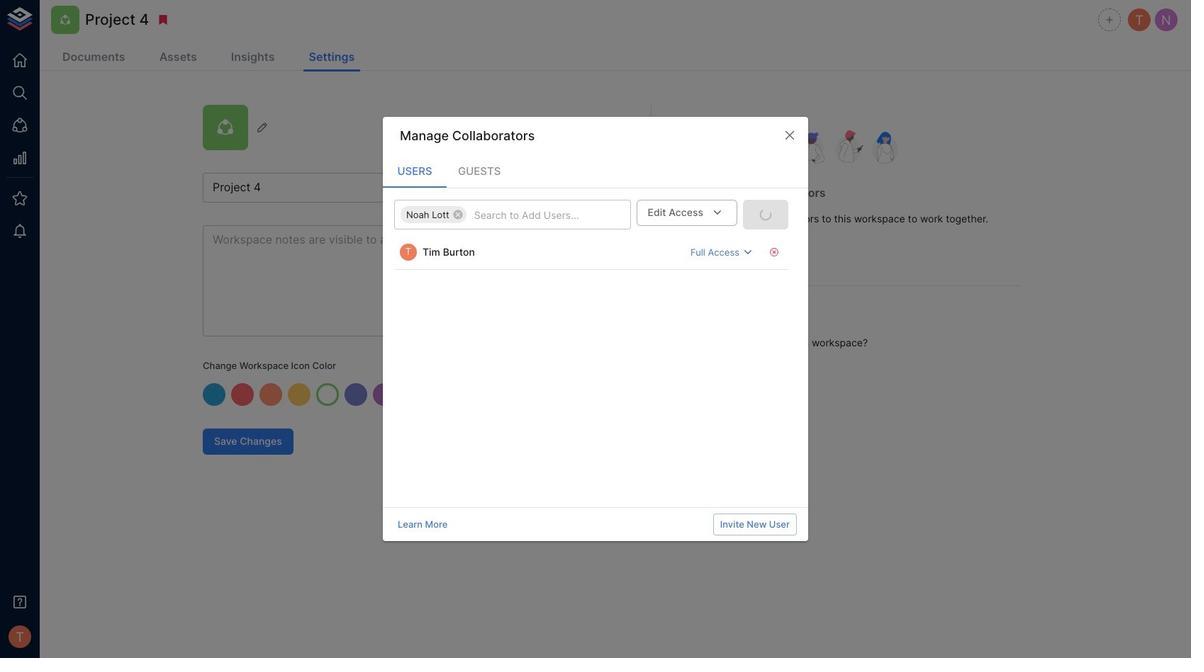 Task type: locate. For each thing, give the bounding box(es) containing it.
Workspace notes are visible to all members and guests. text field
[[203, 226, 606, 337]]

tab list
[[383, 154, 809, 188]]

Workspace Name text field
[[203, 173, 606, 203]]

dialog
[[383, 117, 809, 542]]

remove bookmark image
[[157, 13, 170, 26]]



Task type: describe. For each thing, give the bounding box(es) containing it.
Search to Add Users... text field
[[469, 206, 585, 224]]



Task type: vqa. For each thing, say whether or not it's contained in the screenshot.
More
no



